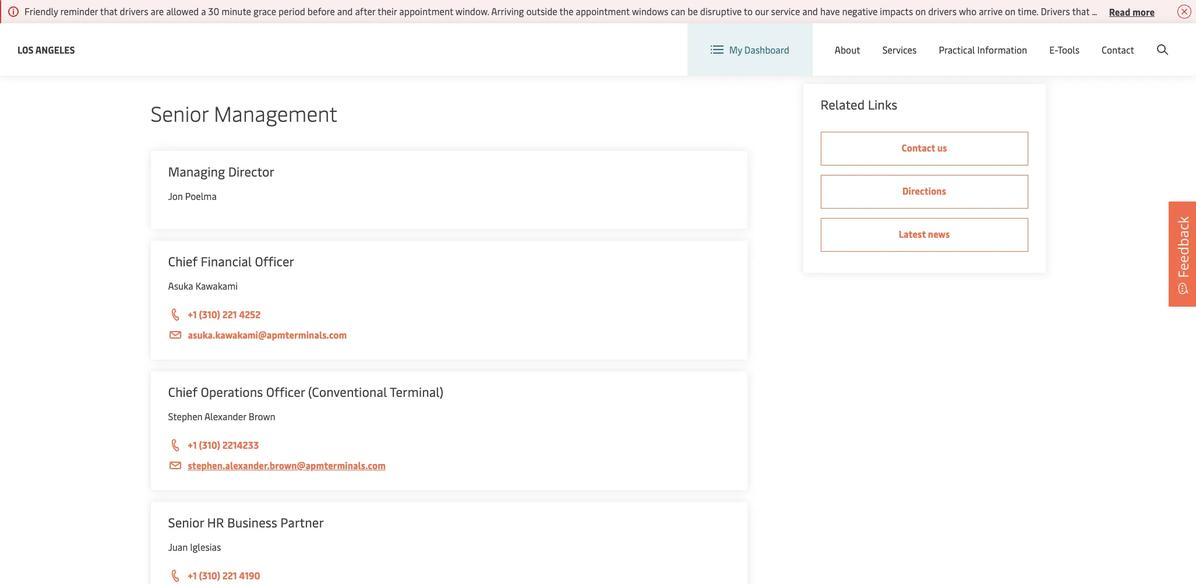 Task type: locate. For each thing, give the bounding box(es) containing it.
(310) left 2214233 in the bottom of the page
[[199, 438, 220, 451]]

1 drivers from the left
[[120, 5, 148, 17]]

0 horizontal spatial contact
[[902, 141, 936, 154]]

1 chief from the top
[[168, 252, 198, 270]]

1 vertical spatial (310)
[[199, 438, 220, 451]]

partner
[[281, 514, 324, 531]]

0 horizontal spatial on
[[916, 5, 926, 17]]

contact inside related links contact us
[[902, 141, 936, 154]]

related links contact us
[[821, 96, 948, 154]]

switch location
[[869, 34, 935, 47]]

1 horizontal spatial drivers
[[929, 5, 957, 17]]

my dashboard button
[[711, 23, 790, 76]]

outside
[[527, 5, 558, 17], [1119, 5, 1150, 17]]

on left time.
[[1006, 5, 1016, 17]]

+1 (310) 221 4252 link
[[168, 307, 730, 322]]

1 horizontal spatial and
[[803, 5, 819, 17]]

arrive right who
[[979, 5, 1003, 17]]

their left close alert image
[[1152, 5, 1171, 17]]

2 vertical spatial +1
[[188, 569, 197, 582]]

services button
[[883, 23, 917, 76]]

their right after
[[378, 5, 397, 17]]

managing
[[168, 163, 225, 180]]

2 that from the left
[[1073, 5, 1090, 17]]

1 221 from the top
[[223, 308, 237, 321]]

1 vertical spatial officer
[[266, 383, 305, 400]]

read
[[1110, 5, 1131, 18]]

1 horizontal spatial arrive
[[1093, 5, 1116, 17]]

brown
[[249, 410, 276, 423]]

juan iglesias
[[168, 540, 221, 553]]

our team
[[151, 17, 291, 64]]

0 vertical spatial (310)
[[199, 308, 220, 321]]

4190
[[239, 569, 260, 582]]

friendly
[[24, 5, 58, 17]]

1 (310) from the top
[[199, 308, 220, 321]]

/
[[1105, 34, 1109, 47]]

latest
[[899, 227, 927, 240]]

0 vertical spatial 221
[[223, 308, 237, 321]]

tools
[[1058, 43, 1080, 56]]

practical
[[939, 43, 976, 56]]

latest news link
[[821, 218, 1029, 252]]

their
[[378, 5, 397, 17], [1152, 5, 1171, 17]]

appoin
[[1174, 5, 1197, 17]]

0 horizontal spatial and
[[337, 5, 353, 17]]

+1 (310) 2214233
[[188, 438, 259, 451]]

3 (310) from the top
[[199, 569, 220, 582]]

+1 down juan iglesias
[[188, 569, 197, 582]]

3 +1 from the top
[[188, 569, 197, 582]]

links
[[868, 96, 898, 113]]

2 vertical spatial (310)
[[199, 569, 220, 582]]

that right 'reminder'
[[100, 5, 118, 17]]

outside up the login / create account on the right top of page
[[1119, 5, 1150, 17]]

arrive up /
[[1093, 5, 1116, 17]]

a
[[201, 5, 206, 17]]

(conventional
[[308, 383, 387, 400]]

2 chief from the top
[[168, 383, 198, 400]]

asuka kawakami
[[168, 279, 238, 292]]

officer right financial on the left
[[255, 252, 294, 270]]

2 221 from the top
[[223, 569, 237, 582]]

221 left "4190"
[[223, 569, 237, 582]]

service
[[772, 5, 801, 17]]

1 horizontal spatial their
[[1152, 5, 1171, 17]]

appointment
[[399, 5, 454, 17], [576, 5, 630, 17]]

time.
[[1018, 5, 1039, 17]]

on right the impacts
[[916, 5, 926, 17]]

1 horizontal spatial contact
[[1102, 43, 1135, 56]]

2 +1 from the top
[[188, 438, 197, 451]]

+1
[[188, 308, 197, 321], [188, 438, 197, 451], [188, 569, 197, 582]]

(310) for operations
[[199, 438, 220, 451]]

0 horizontal spatial arrive
[[979, 5, 1003, 17]]

0 horizontal spatial their
[[378, 5, 397, 17]]

that right 'drivers' on the right top of page
[[1073, 5, 1090, 17]]

chief for chief financial officer
[[168, 252, 198, 270]]

1 vertical spatial chief
[[168, 383, 198, 400]]

appointment right the
[[576, 5, 630, 17]]

and
[[337, 5, 353, 17], [803, 5, 819, 17]]

and left have
[[803, 5, 819, 17]]

appointment left window.
[[399, 5, 454, 17]]

+1 for operations
[[188, 438, 197, 451]]

1 horizontal spatial appointment
[[576, 5, 630, 17]]

0 horizontal spatial that
[[100, 5, 118, 17]]

after
[[355, 5, 376, 17]]

2214233
[[223, 438, 259, 451]]

1 horizontal spatial on
[[1006, 5, 1016, 17]]

1 vertical spatial senior
[[168, 514, 204, 531]]

asuka.kawakami@apmterminals.com
[[188, 328, 347, 341]]

grace
[[254, 5, 276, 17]]

senior
[[151, 99, 209, 127], [168, 514, 204, 531]]

+1 down stephen
[[188, 438, 197, 451]]

1 arrive from the left
[[979, 5, 1003, 17]]

more
[[1133, 5, 1155, 18]]

1 vertical spatial contact
[[902, 141, 936, 154]]

jon
[[168, 189, 183, 202]]

drivers left are
[[120, 5, 148, 17]]

1 vertical spatial +1
[[188, 438, 197, 451]]

0 vertical spatial +1
[[188, 308, 197, 321]]

1 their from the left
[[378, 5, 397, 17]]

officer up "brown" in the bottom of the page
[[266, 383, 305, 400]]

1 horizontal spatial outside
[[1119, 5, 1150, 17]]

30
[[208, 5, 219, 17]]

1 and from the left
[[337, 5, 353, 17]]

juan
[[168, 540, 188, 553]]

business
[[227, 514, 277, 531]]

1 +1 from the top
[[188, 308, 197, 321]]

2 outside from the left
[[1119, 5, 1150, 17]]

(310)
[[199, 308, 220, 321], [199, 438, 220, 451], [199, 569, 220, 582]]

0 horizontal spatial appointment
[[399, 5, 454, 17]]

los
[[17, 43, 34, 56]]

+1 (310) 221 4252
[[188, 308, 261, 321]]

0 vertical spatial contact
[[1102, 43, 1135, 56]]

the
[[560, 5, 574, 17]]

chief up asuka
[[168, 252, 198, 270]]

outside left the
[[527, 5, 558, 17]]

0 vertical spatial chief
[[168, 252, 198, 270]]

switch
[[869, 34, 896, 47]]

drivers left who
[[929, 5, 957, 17]]

arrive
[[979, 5, 1003, 17], [1093, 5, 1116, 17]]

chief up stephen
[[168, 383, 198, 400]]

1 horizontal spatial that
[[1073, 5, 1090, 17]]

our
[[151, 17, 203, 64]]

arriving
[[492, 5, 524, 17]]

+1 (310) 2214233 link
[[168, 438, 730, 453]]

managing director
[[168, 163, 275, 180]]

0 horizontal spatial drivers
[[120, 5, 148, 17]]

0 vertical spatial senior
[[151, 99, 209, 127]]

2 drivers from the left
[[929, 5, 957, 17]]

practical information
[[939, 43, 1028, 56]]

0 horizontal spatial outside
[[527, 5, 558, 17]]

officer
[[255, 252, 294, 270], [266, 383, 305, 400]]

management
[[214, 99, 338, 127]]

global menu button
[[946, 23, 1037, 58]]

+1 down asuka kawakami
[[188, 308, 197, 321]]

windows
[[632, 5, 669, 17]]

account
[[1140, 34, 1175, 47]]

us
[[938, 141, 948, 154]]

221 left 4252
[[223, 308, 237, 321]]

0 vertical spatial officer
[[255, 252, 294, 270]]

contact
[[1102, 43, 1135, 56], [902, 141, 936, 154]]

+1 for hr
[[188, 569, 197, 582]]

(310) for financial
[[199, 308, 220, 321]]

+1 (310) 221 4190 link
[[168, 568, 730, 584]]

login / create account
[[1080, 34, 1175, 47]]

services
[[883, 43, 917, 56]]

director
[[228, 163, 275, 180]]

drivers
[[1041, 5, 1071, 17]]

(310) down iglesias
[[199, 569, 220, 582]]

1 vertical spatial 221
[[223, 569, 237, 582]]

2 (310) from the top
[[199, 438, 220, 451]]

e-
[[1050, 43, 1058, 56]]

(310) down asuka kawakami
[[199, 308, 220, 321]]

senior for senior hr business partner
[[168, 514, 204, 531]]

global
[[972, 34, 999, 47]]

and left after
[[337, 5, 353, 17]]

friendly reminder that drivers are allowed a 30 minute grace period before and after their appointment window. arriving outside the appointment windows can be disruptive to our service and have negative impacts on drivers who arrive on time. drivers that arrive outside their appoin
[[24, 5, 1197, 17]]

jon poelma
[[168, 189, 217, 202]]

location
[[899, 34, 935, 47]]



Task type: describe. For each thing, give the bounding box(es) containing it.
2 and from the left
[[803, 5, 819, 17]]

iglesias
[[190, 540, 221, 553]]

alexander
[[205, 410, 246, 423]]

global menu
[[972, 34, 1025, 47]]

contact button
[[1102, 23, 1135, 76]]

before
[[308, 5, 335, 17]]

2 appointment from the left
[[576, 5, 630, 17]]

+1 (310) 221 4190
[[188, 569, 260, 582]]

2 on from the left
[[1006, 5, 1016, 17]]

+1 for financial
[[188, 308, 197, 321]]

chief financial officer
[[168, 252, 294, 270]]

allowed
[[166, 5, 199, 17]]

stephen.alexander.brown@apmterminals.com link
[[168, 458, 730, 473]]

team
[[210, 17, 291, 64]]

2 their from the left
[[1152, 5, 1171, 17]]

senior management
[[151, 99, 338, 127]]

about button
[[835, 23, 861, 76]]

directions
[[903, 184, 947, 197]]

close alert image
[[1178, 5, 1192, 19]]

hr
[[207, 514, 224, 531]]

read more button
[[1110, 4, 1155, 19]]

feedback button
[[1169, 202, 1197, 307]]

(310) for hr
[[199, 569, 220, 582]]

switch location button
[[850, 34, 935, 47]]

stephen
[[168, 410, 203, 423]]

to
[[744, 5, 753, 17]]

los angeles link
[[17, 42, 75, 57]]

my dashboard
[[730, 43, 790, 56]]

chief for chief operations officer (conventional terminal)
[[168, 383, 198, 400]]

news
[[929, 227, 950, 240]]

officer for financial
[[255, 252, 294, 270]]

create
[[1111, 34, 1138, 47]]

information
[[978, 43, 1028, 56]]

poelma
[[185, 189, 217, 202]]

read more
[[1110, 5, 1155, 18]]

my
[[730, 43, 743, 56]]

1 appointment from the left
[[399, 5, 454, 17]]

negative
[[843, 5, 878, 17]]

terminal)
[[390, 383, 444, 400]]

e-tools button
[[1050, 23, 1080, 76]]

impacts
[[880, 5, 914, 17]]

kawakami
[[196, 279, 238, 292]]

window.
[[456, 5, 490, 17]]

about
[[835, 43, 861, 56]]

be
[[688, 5, 698, 17]]

minute
[[222, 5, 251, 17]]

1 on from the left
[[916, 5, 926, 17]]

senior hr business partner
[[168, 514, 324, 531]]

contact us link
[[821, 132, 1029, 166]]

financial
[[201, 252, 252, 270]]

directions link
[[821, 175, 1029, 209]]

login / create account link
[[1059, 23, 1175, 58]]

2 arrive from the left
[[1093, 5, 1116, 17]]

asuka.kawakami@apmterminals.com link
[[168, 328, 730, 342]]

stephen alexander brown
[[168, 410, 276, 423]]

221 for financial
[[223, 308, 237, 321]]

are
[[151, 5, 164, 17]]

1 that from the left
[[100, 5, 118, 17]]

stephen.alexander.brown@apmterminals.com
[[188, 459, 386, 472]]

1 outside from the left
[[527, 5, 558, 17]]

angeles
[[35, 43, 75, 56]]

practical information button
[[939, 23, 1028, 76]]

period
[[279, 5, 305, 17]]

related
[[821, 96, 865, 113]]

senior for senior management
[[151, 99, 209, 127]]

operations
[[201, 383, 263, 400]]

have
[[821, 5, 840, 17]]

los angeles
[[17, 43, 75, 56]]

asuka
[[168, 279, 193, 292]]

4252
[[239, 308, 261, 321]]

disruptive
[[701, 5, 742, 17]]

221 for hr
[[223, 569, 237, 582]]

e-tools
[[1050, 43, 1080, 56]]

reminder
[[60, 5, 98, 17]]

menu
[[1001, 34, 1025, 47]]

officer for operations
[[266, 383, 305, 400]]



Task type: vqa. For each thing, say whether or not it's contained in the screenshot.
About
yes



